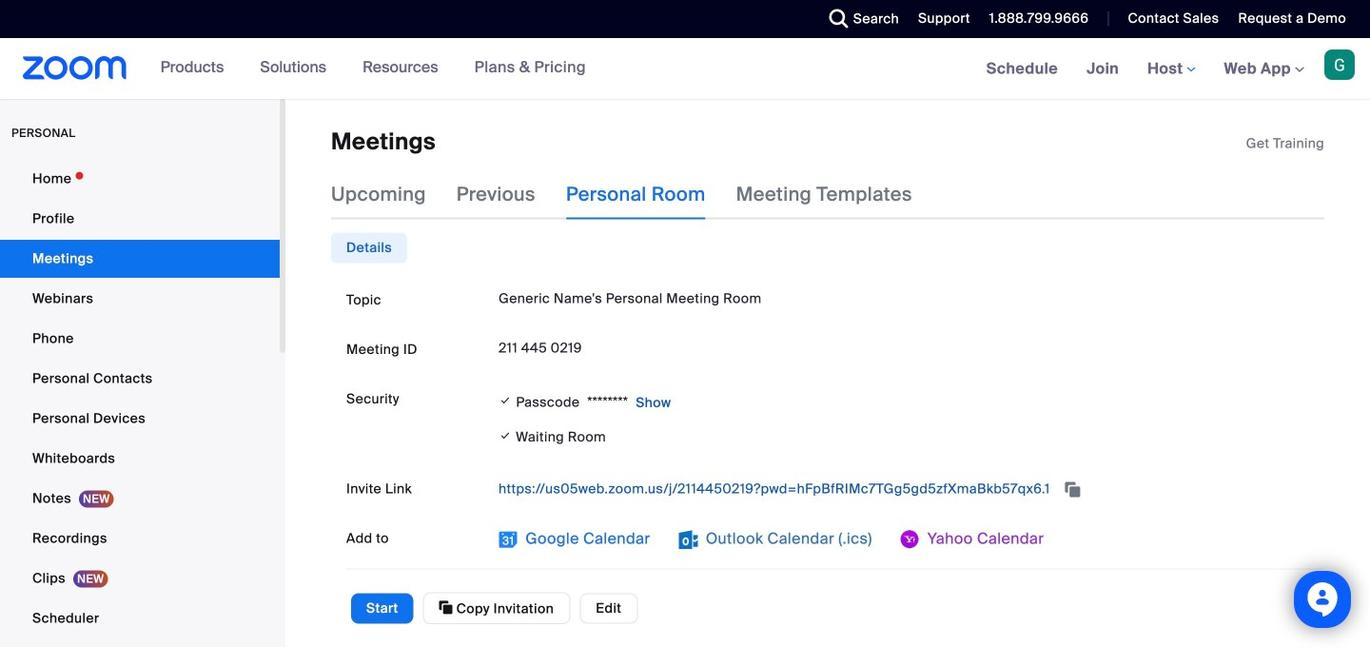 Task type: describe. For each thing, give the bounding box(es) containing it.
add to yahoo calendar image
[[901, 530, 920, 549]]

zoom logo image
[[23, 56, 127, 80]]

meetings navigation
[[972, 38, 1371, 100]]



Task type: locate. For each thing, give the bounding box(es) containing it.
0 vertical spatial application
[[1246, 134, 1325, 153]]

copy image
[[439, 599, 453, 616]]

profile picture image
[[1325, 49, 1355, 80]]

tab
[[331, 233, 407, 263]]

add to google calendar image
[[499, 530, 518, 549]]

personal menu menu
[[0, 160, 280, 647]]

1 vertical spatial application
[[499, 474, 1310, 504]]

tabs of meeting tab list
[[331, 170, 943, 219]]

tab list
[[331, 233, 407, 263]]

product information navigation
[[146, 38, 600, 99]]

add to outlook calendar (.ics) image
[[679, 530, 698, 549]]

application
[[1246, 134, 1325, 153], [499, 474, 1310, 504]]

banner
[[0, 38, 1371, 100]]

checked image
[[499, 426, 512, 446]]

checked image
[[499, 391, 512, 410]]



Task type: vqa. For each thing, say whether or not it's contained in the screenshot.
PROFILE PICTURE
yes



